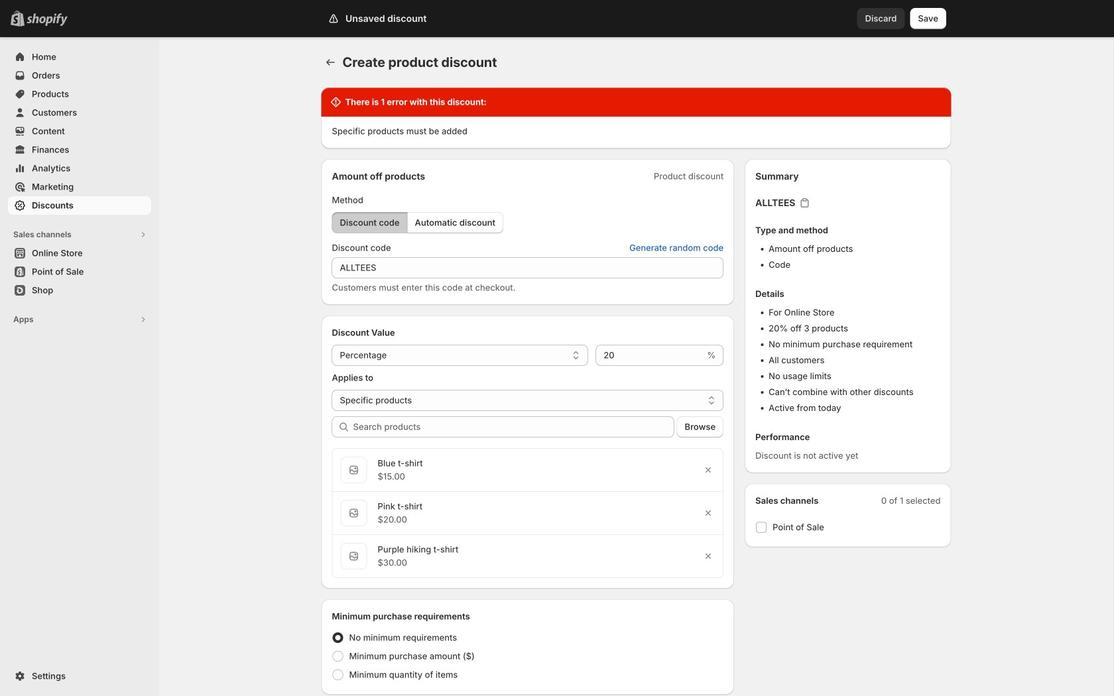Task type: vqa. For each thing, say whether or not it's contained in the screenshot.
Shopify Image
yes



Task type: describe. For each thing, give the bounding box(es) containing it.
shopify image
[[27, 13, 68, 26]]



Task type: locate. For each thing, give the bounding box(es) containing it.
None text field
[[332, 257, 724, 279]]

Search products text field
[[353, 416, 674, 438]]

None text field
[[596, 345, 704, 366]]



